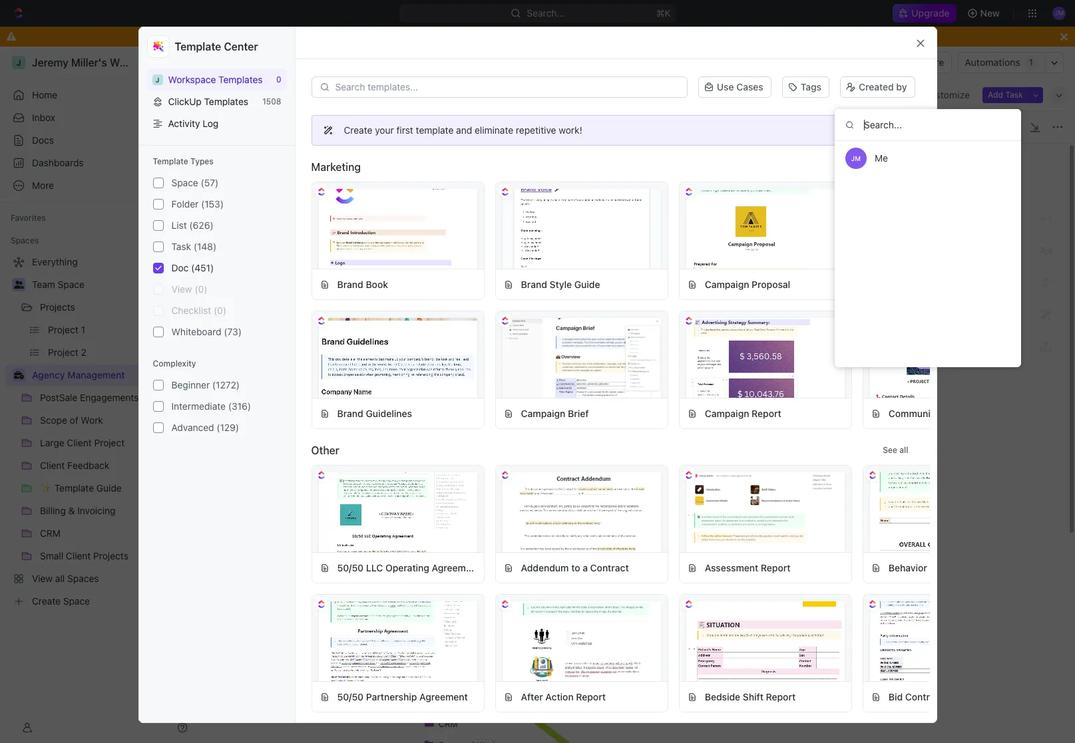 Task type: describe. For each thing, give the bounding box(es) containing it.
1 vertical spatial and
[[563, 351, 581, 363]]

dashboards link
[[5, 152, 193, 174]]

template center
[[175, 41, 258, 53]]

jm
[[852, 154, 861, 162]]

relevant
[[584, 351, 623, 363]]

0 vertical spatial marketing
[[311, 161, 361, 173]]

brand guidelines
[[337, 408, 412, 419]]

campaign right communication
[[960, 408, 1005, 419]]

2 the from the left
[[735, 351, 750, 363]]

1 vertical spatial management
[[258, 121, 314, 132]]

bid
[[889, 691, 903, 703]]

agency management for middle agency management link
[[223, 121, 314, 132]]

other
[[311, 445, 340, 457]]

add for add comment
[[404, 240, 421, 252]]

bid contract
[[889, 691, 944, 703]]

add task
[[988, 90, 1023, 100]]

view
[[171, 284, 192, 295]]

j
[[155, 76, 160, 84]]

business time image for the bottom agency management link
[[14, 372, 24, 380]]

home link
[[5, 85, 193, 106]]

wiki
[[361, 89, 380, 100]]

(73)
[[224, 326, 242, 338]]

0 vertical spatial agreement
[[432, 562, 480, 574]]

⌘k
[[656, 7, 671, 19]]

templates for clickup templates
[[204, 96, 248, 107]]

beginner
[[171, 380, 210, 391]]

(1272)
[[212, 380, 240, 391]]

campaign for campaign report
[[705, 408, 749, 419]]

management inside tree
[[67, 370, 125, 381]]

report right action
[[576, 691, 606, 703]]

organizational
[[405, 89, 468, 100]]

see all button for other
[[878, 443, 914, 459]]

overall process link
[[517, 86, 589, 104]]

setup
[[503, 351, 531, 363]]

created by
[[859, 81, 907, 93]]

after
[[521, 691, 543, 703]]

(148)
[[194, 241, 217, 252]]

workspace templates
[[168, 74, 263, 85]]

report right "shift"
[[766, 691, 796, 703]]

0 vertical spatial welcome!
[[293, 89, 336, 100]]

started
[[467, 318, 539, 343]]

chatgpt
[[889, 279, 928, 290]]

✨ template guide:
[[436, 367, 534, 380]]

agency inside tree
[[32, 370, 65, 381]]

favorites
[[11, 213, 46, 223]]

👋
[[327, 122, 337, 132]]

intermediate
[[171, 401, 226, 412]]

list (626)
[[171, 220, 214, 231]]

operating
[[386, 562, 429, 574]]

campaign for campaign brief
[[521, 408, 566, 419]]

template for template center
[[175, 41, 221, 53]]

team
[[32, 279, 55, 290]]

advanced
[[171, 422, 214, 434]]

book
[[366, 279, 388, 290]]

repetitive
[[516, 125, 556, 136]]

projects link
[[40, 297, 156, 318]]

0 vertical spatial to
[[453, 31, 462, 42]]

brand for brand style guide
[[521, 279, 547, 290]]

timeline
[[613, 89, 651, 100]]

0 vertical spatial agency management link
[[207, 55, 320, 71]]

0 vertical spatial contract
[[590, 562, 629, 574]]

action
[[546, 691, 574, 703]]

chart
[[471, 89, 495, 100]]

more
[[878, 125, 897, 135]]

checklist (0)
[[171, 305, 226, 316]]

addendum
[[521, 562, 569, 574]]

work!
[[559, 125, 582, 136]]

advanced (129)
[[171, 422, 239, 434]]

welcome! link
[[290, 86, 336, 104]]

template for template types
[[153, 156, 188, 166]]

prompts
[[931, 279, 968, 290]]

all for marketing
[[900, 162, 909, 172]]

sidebar
[[753, 351, 789, 363]]

included
[[459, 351, 501, 363]]

0 vertical spatial 1
[[1029, 57, 1033, 67]]

home
[[32, 89, 57, 101]]

enable
[[603, 31, 633, 42]]

campaign for campaign proposal
[[705, 279, 749, 290]]

template types
[[153, 156, 214, 166]]

upgrade link
[[893, 4, 957, 23]]

overview
[[227, 89, 268, 100]]

upgrade
[[912, 7, 950, 19]]

template inside ✨ template guide:
[[450, 367, 498, 379]]

center
[[224, 41, 258, 53]]

process
[[554, 89, 589, 100]]

browser
[[497, 31, 532, 42]]

Search... text field
[[835, 109, 1021, 141]]

to
[[390, 351, 402, 363]]

Search templates... text field
[[335, 82, 680, 93]]

business time image for middle agency management link
[[212, 124, 218, 130]]

resources,
[[625, 351, 676, 363]]

want
[[430, 31, 451, 42]]

dashboards
[[32, 157, 84, 168]]

(0) for view (0)
[[195, 284, 207, 295]]

brand for brand book
[[337, 279, 363, 290]]

campaign proposal
[[705, 279, 791, 290]]

task inside "add task" button
[[1006, 90, 1023, 100]]

addendum to a contract
[[521, 562, 629, 574]]

(57)
[[201, 177, 219, 188]]

1 horizontal spatial to
[[571, 562, 580, 574]]

0
[[276, 75, 281, 85]]

new button
[[962, 3, 1008, 24]]

all for other
[[900, 445, 909, 455]]

jeremy miller's workspace, , element
[[152, 74, 163, 85]]

add for add task
[[988, 90, 1004, 100]]

a
[[583, 562, 588, 574]]

hide
[[640, 31, 660, 42]]

0 horizontal spatial and
[[390, 367, 408, 379]]

campaign brief
[[521, 408, 589, 419]]

doc
[[171, 262, 189, 274]]

notifications?
[[535, 31, 594, 42]]

folder
[[171, 198, 199, 210]]

see for marketing
[[883, 162, 898, 172]]



Task type: locate. For each thing, give the bounding box(es) containing it.
1 vertical spatial space
[[58, 279, 84, 290]]

agreement right the operating
[[432, 562, 480, 574]]

1 vertical spatial templates
[[204, 96, 248, 107]]

0 vertical spatial and
[[456, 125, 472, 136]]

do
[[397, 31, 409, 42]]

campaign left proposal
[[705, 279, 749, 290]]

see all for marketing
[[883, 162, 909, 172]]

report for behavior report
[[930, 562, 960, 574]]

templates for workspace templates
[[219, 74, 263, 85]]

welcome!
[[293, 89, 336, 100], [339, 121, 383, 132], [389, 257, 512, 288]]

add inside button
[[988, 90, 1004, 100]]

business time image
[[212, 124, 218, 130], [14, 372, 24, 380]]

1 horizontal spatial marketing
[[985, 279, 1030, 290]]

1 vertical spatial (0)
[[214, 305, 226, 316]]

1
[[1029, 57, 1033, 67], [178, 113, 182, 123]]

automations
[[965, 57, 1021, 68]]

0 vertical spatial see
[[883, 162, 898, 172]]

space up folder
[[171, 177, 198, 188]]

organizational chart link
[[402, 86, 495, 104]]

2 see from the top
[[883, 445, 898, 455]]

0 horizontal spatial contract
[[590, 562, 629, 574]]

0 vertical spatial 50/50
[[337, 562, 364, 574]]

contract right a
[[590, 562, 629, 574]]

tree
[[5, 252, 193, 613]]

and down to
[[390, 367, 408, 379]]

2 vertical spatial welcome!
[[389, 257, 512, 288]]

report right the behavior
[[930, 562, 960, 574]]

campaign report
[[705, 408, 782, 419]]

the left sidebar
[[735, 351, 750, 363]]

space up projects at left top
[[58, 279, 84, 290]]

(0) right view
[[195, 284, 207, 295]]

and
[[456, 125, 472, 136], [563, 351, 581, 363], [390, 367, 408, 379]]

2 all from the top
[[900, 445, 909, 455]]

0 horizontal spatial (0)
[[195, 284, 207, 295]]

0 vertical spatial see all button
[[878, 159, 914, 175]]

0 horizontal spatial task
[[171, 241, 191, 252]]

2 50/50 from the top
[[337, 691, 364, 703]]

2 vertical spatial agency
[[32, 370, 65, 381]]

2 vertical spatial agency management
[[32, 370, 125, 381]]

50/50 left llc
[[337, 562, 364, 574]]

(153)
[[201, 198, 224, 210]]

report for campaign report
[[752, 408, 782, 419]]

template down included
[[450, 367, 498, 379]]

agency management
[[224, 57, 317, 68], [223, 121, 314, 132], [32, 370, 125, 381]]

partnership
[[366, 691, 417, 703]]

2 vertical spatial to
[[571, 562, 580, 574]]

0 vertical spatial all
[[900, 162, 909, 172]]

1 vertical spatial agency
[[223, 121, 255, 132]]

to right navigate on the top of page
[[722, 351, 732, 363]]

0 horizontal spatial business time image
[[14, 372, 24, 380]]

see all button down more
[[878, 159, 914, 175]]

for
[[970, 279, 983, 290]]

activity
[[168, 118, 200, 129]]

2 see all button from the top
[[878, 443, 914, 459]]

overview link
[[224, 86, 268, 104]]

see all for other
[[883, 445, 909, 455]]

tree containing team space
[[5, 252, 193, 613]]

(451)
[[191, 262, 214, 274]]

see
[[883, 162, 898, 172], [883, 445, 898, 455]]

0 horizontal spatial the
[[441, 351, 457, 363]]

1 vertical spatial contract
[[905, 691, 944, 703]]

space
[[171, 177, 198, 188], [58, 279, 84, 290]]

your
[[375, 125, 394, 136]]

0 vertical spatial template
[[175, 41, 221, 53]]

sidebar navigation
[[0, 47, 199, 744]]

template up agency management, , element
[[175, 41, 221, 53]]

1 horizontal spatial 1
[[1029, 57, 1033, 67]]

all down communication
[[900, 445, 909, 455]]

activity log button
[[147, 113, 287, 135]]

comment
[[423, 240, 464, 252]]

see all down more
[[883, 162, 909, 172]]

welcome! right 👋
[[339, 121, 383, 132]]

2 horizontal spatial and
[[563, 351, 581, 363]]

1 horizontal spatial the
[[735, 351, 750, 363]]

checklist
[[171, 305, 211, 316]]

(316)
[[228, 401, 251, 412]]

after action report
[[521, 691, 606, 703]]

1 horizontal spatial welcome!
[[339, 121, 383, 132]]

report for assessment report
[[761, 562, 791, 574]]

0 vertical spatial agency management
[[224, 57, 317, 68]]

1 vertical spatial add
[[404, 240, 421, 252]]

1 vertical spatial agency management link
[[223, 121, 314, 133]]

50/50
[[337, 562, 364, 574], [337, 691, 364, 703]]

contract right bid
[[905, 691, 944, 703]]

whiteboard (73)
[[171, 326, 242, 338]]

docs
[[32, 135, 54, 146]]

brand for brand guidelines
[[337, 408, 363, 419]]

0 vertical spatial add
[[988, 90, 1004, 100]]

task down the automations
[[1006, 90, 1023, 100]]

getting
[[390, 318, 462, 343]]

1 vertical spatial business time image
[[14, 372, 24, 380]]

1 vertical spatial agreement
[[420, 691, 468, 703]]

learn more link
[[848, 123, 903, 138]]

tree inside sidebar navigation
[[5, 252, 193, 613]]

0 horizontal spatial add
[[404, 240, 421, 252]]

brand left style
[[521, 279, 547, 290]]

(626)
[[189, 220, 214, 231]]

campaign left brief
[[521, 408, 566, 419]]

1 vertical spatial see all
[[883, 445, 909, 455]]

customize
[[923, 89, 970, 100]]

all
[[900, 162, 909, 172], [900, 445, 909, 455]]

wiki link
[[358, 86, 380, 104]]

to inside to access the included setup guide and relevant resources, navigate to the sidebar shown below and click
[[722, 351, 732, 363]]

template left the types
[[153, 156, 188, 166]]

0 vertical spatial templates
[[219, 74, 263, 85]]

behavior
[[889, 562, 927, 574]]

1 50/50 from the top
[[337, 562, 364, 574]]

1 vertical spatial 1
[[178, 113, 182, 123]]

business time image inside tree
[[14, 372, 24, 380]]

2 see all from the top
[[883, 445, 909, 455]]

report right assessment
[[761, 562, 791, 574]]

1 vertical spatial 50/50
[[337, 691, 364, 703]]

add down the automations
[[988, 90, 1004, 100]]

1 vertical spatial to
[[722, 351, 732, 363]]

agreement right partnership
[[420, 691, 468, 703]]

1 horizontal spatial add
[[988, 90, 1004, 100]]

0 vertical spatial management
[[259, 57, 317, 68]]

0 horizontal spatial 1
[[178, 113, 182, 123]]

see for other
[[883, 445, 898, 455]]

task up doc
[[171, 241, 191, 252]]

agreement
[[432, 562, 480, 574], [420, 691, 468, 703]]

do you want to enable browser notifications? enable hide this
[[397, 31, 679, 42]]

below
[[826, 351, 855, 363]]

1 horizontal spatial (0)
[[214, 305, 226, 316]]

2 vertical spatial agency management link
[[32, 365, 190, 386]]

see right jm
[[883, 162, 898, 172]]

0 horizontal spatial space
[[58, 279, 84, 290]]

0 vertical spatial agency
[[224, 57, 257, 68]]

50/50 partnership agreement
[[337, 691, 468, 703]]

👋 welcome!
[[327, 121, 383, 132]]

create
[[344, 125, 373, 136]]

created
[[859, 81, 894, 93]]

welcome! down comment
[[389, 257, 512, 288]]

getting started
[[390, 318, 539, 343]]

welcome! up 👋
[[293, 89, 336, 100]]

campaign down navigate on the top of page
[[705, 408, 749, 419]]

marketing
[[311, 161, 361, 173], [985, 279, 1030, 290]]

doc (451)
[[171, 262, 214, 274]]

view (0)
[[171, 284, 207, 295]]

report down sidebar
[[752, 408, 782, 419]]

enable
[[465, 31, 494, 42]]

add left comment
[[404, 240, 421, 252]]

all right me
[[900, 162, 909, 172]]

2 vertical spatial management
[[67, 370, 125, 381]]

1 right the automations
[[1029, 57, 1033, 67]]

1 horizontal spatial business time image
[[212, 124, 218, 130]]

and right the guide
[[563, 351, 581, 363]]

1 all from the top
[[900, 162, 909, 172]]

templates up overview link
[[219, 74, 263, 85]]

learn more
[[854, 125, 897, 135]]

brand
[[337, 279, 363, 290], [521, 279, 547, 290], [337, 408, 363, 419]]

1 horizontal spatial task
[[1006, 90, 1023, 100]]

workload link
[[673, 86, 717, 104]]

llc
[[366, 562, 383, 574]]

1 horizontal spatial space
[[171, 177, 198, 188]]

2 horizontal spatial to
[[722, 351, 732, 363]]

1 vertical spatial agency management
[[223, 121, 314, 132]]

agency management, , element
[[210, 57, 221, 68]]

2 vertical spatial template
[[450, 367, 498, 379]]

1 vertical spatial all
[[900, 445, 909, 455]]

0 horizontal spatial marketing
[[311, 161, 361, 173]]

access
[[405, 351, 438, 363]]

see all button for marketing
[[878, 159, 914, 175]]

overall process
[[520, 89, 589, 100]]

1 see all button from the top
[[878, 159, 914, 175]]

1 down "clickup"
[[178, 113, 182, 123]]

1 vertical spatial marketing
[[985, 279, 1030, 290]]

first
[[397, 125, 413, 136]]

1 vertical spatial see all button
[[878, 443, 914, 459]]

brand style guide
[[521, 279, 600, 290]]

brief
[[568, 408, 589, 419]]

0 horizontal spatial to
[[453, 31, 462, 42]]

brand left book
[[337, 279, 363, 290]]

to left a
[[571, 562, 580, 574]]

docs link
[[5, 130, 193, 151]]

50/50 for 50/50 llc operating agreement
[[337, 562, 364, 574]]

50/50 for 50/50 partnership agreement
[[337, 691, 364, 703]]

brand left guidelines
[[337, 408, 363, 419]]

templates
[[219, 74, 263, 85], [204, 96, 248, 107]]

share
[[919, 57, 944, 68]]

see all button down communication
[[878, 443, 914, 459]]

share button
[[911, 52, 952, 73]]

you
[[411, 31, 427, 42]]

1 see all from the top
[[883, 162, 909, 172]]

1 vertical spatial welcome!
[[339, 121, 383, 132]]

agency management inside tree
[[32, 370, 125, 381]]

templates up the 'activity log' button at the left top
[[204, 96, 248, 107]]

inbox
[[32, 112, 55, 123]]

see all down communication
[[883, 445, 909, 455]]

me
[[875, 152, 888, 164]]

(0)
[[195, 284, 207, 295], [214, 305, 226, 316]]

and right template
[[456, 125, 472, 136]]

complexity
[[153, 359, 196, 369]]

0 horizontal spatial welcome!
[[293, 89, 336, 100]]

bedside shift report
[[705, 691, 796, 703]]

1 inside sidebar navigation
[[178, 113, 182, 123]]

2 vertical spatial and
[[390, 367, 408, 379]]

0 vertical spatial (0)
[[195, 284, 207, 295]]

✨
[[436, 368, 450, 380]]

1508
[[263, 97, 281, 107]]

1 the from the left
[[441, 351, 457, 363]]

new
[[981, 7, 1000, 19]]

task
[[1006, 90, 1023, 100], [171, 241, 191, 252]]

marketing down 👋
[[311, 161, 361, 173]]

agency management for the bottom agency management link
[[32, 370, 125, 381]]

0 vertical spatial business time image
[[212, 124, 218, 130]]

0 vertical spatial see all
[[883, 162, 909, 172]]

0 vertical spatial task
[[1006, 90, 1023, 100]]

1 horizontal spatial and
[[456, 125, 472, 136]]

chatgpt prompts for marketing
[[889, 279, 1030, 290]]

the up ✨
[[441, 351, 457, 363]]

proposal
[[752, 279, 791, 290]]

whiteboard
[[171, 326, 221, 338]]

to right want
[[453, 31, 462, 42]]

marketing right for
[[985, 279, 1030, 290]]

(0) for checklist (0)
[[214, 305, 226, 316]]

(0) up (73)
[[214, 305, 226, 316]]

2 horizontal spatial welcome!
[[389, 257, 512, 288]]

1 vertical spatial task
[[171, 241, 191, 252]]

1 see from the top
[[883, 162, 898, 172]]

space inside team space link
[[58, 279, 84, 290]]

user group image
[[14, 281, 24, 289]]

1 horizontal spatial contract
[[905, 691, 944, 703]]

add comment
[[404, 240, 464, 252]]

see down communication
[[883, 445, 898, 455]]

created by button
[[840, 77, 915, 98]]

0 vertical spatial space
[[171, 177, 198, 188]]

intermediate (316)
[[171, 401, 251, 412]]

1 vertical spatial see
[[883, 445, 898, 455]]

template
[[175, 41, 221, 53], [153, 156, 188, 166], [450, 367, 498, 379]]

campaign
[[705, 279, 749, 290], [521, 408, 566, 419], [705, 408, 749, 419], [960, 408, 1005, 419]]

guidelines
[[366, 408, 412, 419]]

50/50 left partnership
[[337, 691, 364, 703]]

1 vertical spatial template
[[153, 156, 188, 166]]



Task type: vqa. For each thing, say whether or not it's contained in the screenshot.


